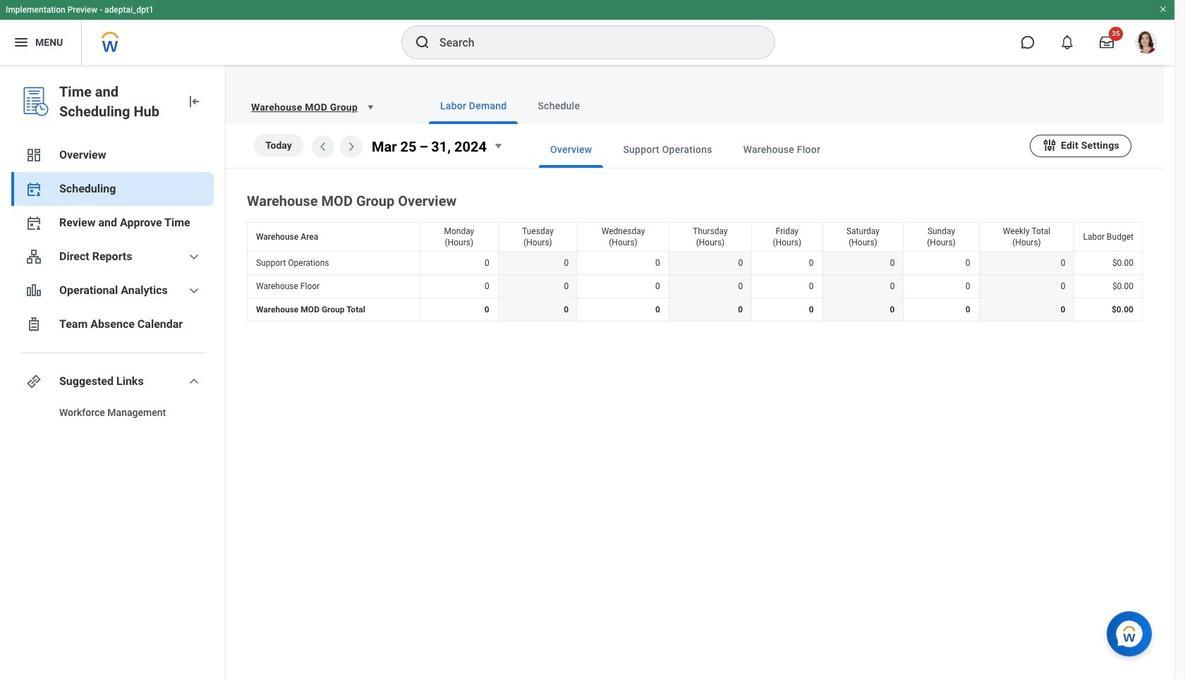 Task type: locate. For each thing, give the bounding box(es) containing it.
calendar user solid image up the view team image
[[25, 215, 42, 231]]

link image
[[25, 373, 42, 390]]

configure image
[[1042, 137, 1058, 153]]

1 chevron down small image from the top
[[186, 248, 203, 265]]

chevron right small image
[[343, 138, 360, 155]]

tab list
[[401, 87, 1147, 124], [511, 131, 1030, 168]]

tab panel
[[226, 124, 1164, 325]]

0 vertical spatial calendar user solid image
[[25, 181, 42, 198]]

chevron down small image for the view team image
[[186, 248, 203, 265]]

1 vertical spatial chevron down small image
[[186, 282, 203, 299]]

chevron down small image
[[186, 373, 203, 390]]

Search Workday  search field
[[440, 27, 746, 58]]

transformation import image
[[186, 93, 203, 110]]

2 calendar user solid image from the top
[[25, 215, 42, 231]]

justify image
[[13, 34, 30, 51]]

chart image
[[25, 282, 42, 299]]

2 chevron down small image from the top
[[186, 282, 203, 299]]

notifications large image
[[1061, 35, 1075, 49]]

chevron down small image
[[186, 248, 203, 265], [186, 282, 203, 299]]

1 vertical spatial calendar user solid image
[[25, 215, 42, 231]]

0 vertical spatial chevron down small image
[[186, 248, 203, 265]]

search image
[[414, 34, 431, 51]]

close environment banner image
[[1159, 5, 1168, 13]]

banner
[[0, 0, 1175, 65]]

calendar user solid image
[[25, 181, 42, 198], [25, 215, 42, 231]]

calendar user solid image down dashboard image at the top left
[[25, 181, 42, 198]]

view team image
[[25, 248, 42, 265]]



Task type: vqa. For each thing, say whether or not it's contained in the screenshot.
Select files "button"
no



Task type: describe. For each thing, give the bounding box(es) containing it.
chevron left small image
[[315, 138, 332, 155]]

1 calendar user solid image from the top
[[25, 181, 42, 198]]

inbox large image
[[1100, 35, 1114, 49]]

navigation pane region
[[0, 65, 226, 679]]

caret down small image
[[363, 100, 378, 114]]

caret down small image
[[490, 138, 507, 155]]

1 vertical spatial tab list
[[511, 131, 1030, 168]]

dashboard image
[[25, 147, 42, 164]]

0 vertical spatial tab list
[[401, 87, 1147, 124]]

chevron down small image for chart icon
[[186, 282, 203, 299]]

task timeoff image
[[25, 316, 42, 333]]

time and scheduling hub element
[[59, 82, 174, 121]]

profile logan mcneil image
[[1135, 31, 1158, 57]]



